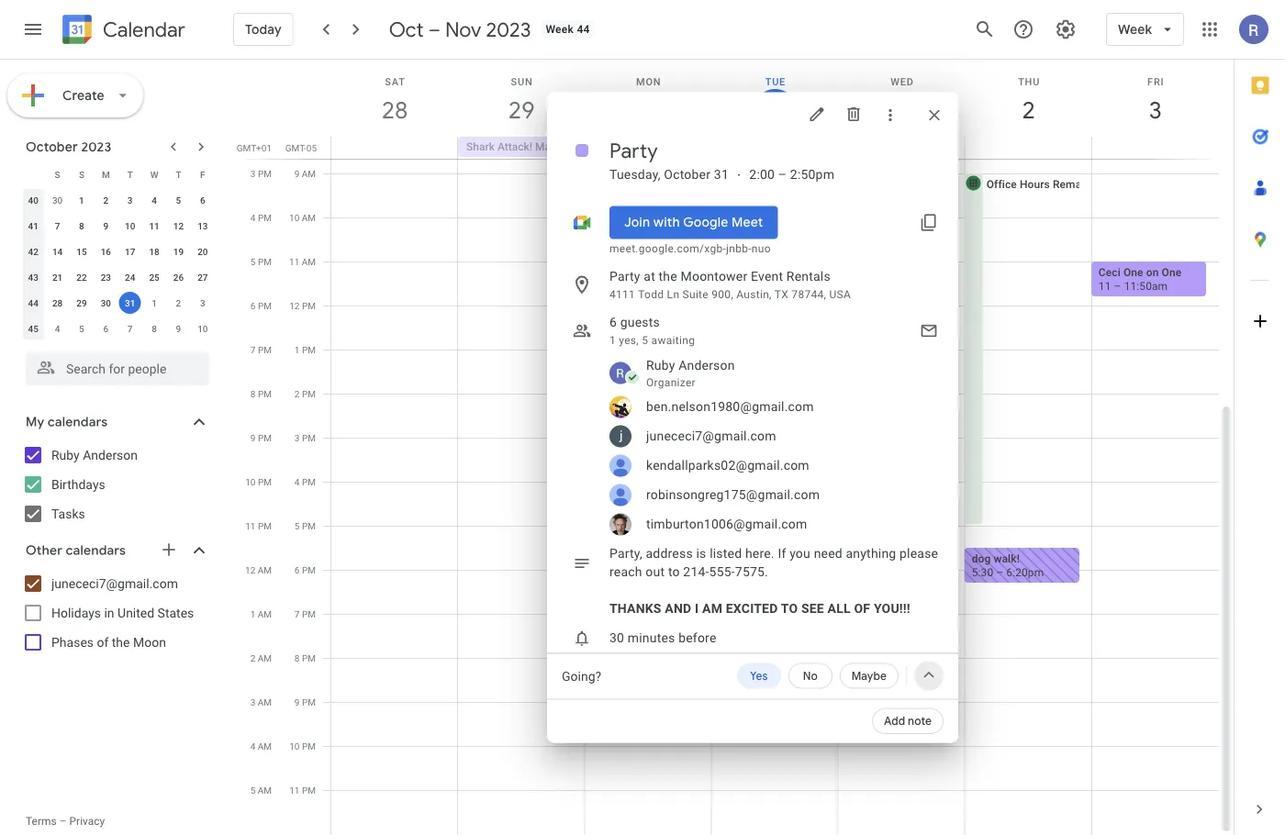 Task type: describe. For each thing, give the bounding box(es) containing it.
13 element
[[192, 215, 214, 237]]

meet.google.com/xgb-jnbb-nuo
[[610, 242, 771, 255]]

after
[[754, 552, 778, 565]]

1 down 12 pm in the top of the page
[[295, 344, 300, 355]]

7 left 1 pm
[[251, 344, 256, 355]]

25
[[149, 272, 160, 283]]

thu
[[1018, 76, 1040, 87]]

texas
[[761, 566, 790, 579]]

19
[[173, 246, 184, 257]]

am for 2 am
[[258, 653, 272, 664]]

my calendars button
[[4, 408, 228, 437]]

tuesday,
[[610, 167, 661, 182]]

31 inside grid
[[762, 95, 787, 124]]

calendar heading
[[99, 17, 185, 43]]

6 left 12 pm in the top of the page
[[251, 300, 256, 311]]

meet.google.com/xgb-
[[610, 242, 726, 255]]

11 up the 12 am
[[245, 521, 256, 532]]

anderson for ruby anderson organizer
[[679, 358, 735, 373]]

21
[[52, 272, 63, 283]]

event
[[751, 269, 783, 284]]

0 vertical spatial 3 pm
[[251, 168, 272, 179]]

kendallparks02@gmail.com tree item
[[584, 451, 958, 481]]

1 horizontal spatial 8 pm
[[295, 653, 316, 664]]

ruby for ruby anderson organizer
[[646, 358, 675, 373]]

0 vertical spatial 28
[[381, 95, 407, 125]]

holidays in united states
[[51, 605, 194, 621]]

1 inside 'wed 1'
[[894, 95, 907, 125]]

yes button
[[737, 663, 781, 689]]

row containing 40
[[21, 187, 215, 213]]

privacy
[[69, 815, 105, 828]]

need
[[814, 546, 843, 561]]

7 right 1 am
[[295, 609, 300, 620]]

jnbb-
[[726, 242, 752, 255]]

you!!!
[[874, 601, 911, 616]]

m
[[102, 169, 110, 180]]

dinner
[[718, 552, 751, 565]]

am for 1 am
[[258, 609, 272, 620]]

10 element
[[119, 215, 141, 237]]

19 element
[[167, 241, 190, 263]]

4:30
[[718, 522, 740, 535]]

calendar
[[103, 17, 185, 43]]

november 6 element
[[95, 318, 117, 340]]

43
[[28, 272, 38, 283]]

2 pm
[[295, 388, 316, 399]]

1 vertical spatial 7 pm
[[295, 609, 316, 620]]

10 inside 10 element
[[125, 220, 135, 231]]

6 inside "6 guests 1 yes, 5 awaiting"
[[610, 315, 617, 330]]

30 element
[[95, 292, 117, 314]]

1 horizontal spatial 11 pm
[[289, 785, 316, 796]]

delete event image
[[845, 105, 863, 123]]

settings menu image
[[1055, 18, 1077, 40]]

suite
[[683, 288, 709, 301]]

party heading
[[610, 138, 658, 164]]

september 30 element
[[46, 189, 68, 211]]

1 right september 30 element
[[79, 195, 84, 206]]

2 am
[[250, 653, 272, 664]]

grid containing 28
[[235, 60, 1234, 835]]

2:00
[[749, 167, 775, 182]]

18
[[149, 246, 160, 257]]

31 inside 31, today element
[[125, 297, 135, 308]]

3 up 10 element
[[127, 195, 133, 206]]

9 am
[[294, 168, 316, 179]]

october inside party tuesday, october 31 ⋅ 2:00 – 2:50pm
[[664, 167, 711, 182]]

22
[[76, 272, 87, 283]]

1 pm
[[295, 344, 316, 355]]

november 10 element
[[192, 318, 214, 340]]

row group inside "october 2023" grid
[[21, 187, 215, 342]]

8 right november 7 element
[[152, 323, 157, 334]]

28 link
[[374, 89, 416, 131]]

ben.nelson1980@gmail.com tree item
[[584, 392, 958, 422]]

26
[[173, 272, 184, 283]]

5 inside "6 guests 1 yes, 5 awaiting"
[[642, 334, 648, 347]]

1 horizontal spatial 4 pm
[[295, 476, 316, 487]]

7 right 41
[[55, 220, 60, 231]]

18 element
[[143, 241, 165, 263]]

1 right 31 cell
[[152, 297, 157, 308]]

excited
[[726, 601, 778, 616]]

am for 11 am
[[302, 256, 316, 267]]

3 down gmt+01
[[251, 168, 256, 179]]

row containing s
[[21, 162, 215, 187]]

30 for september 30 element
[[52, 195, 63, 206]]

27 element
[[192, 266, 214, 288]]

guests tree
[[540, 354, 958, 539]]

roadhouse
[[793, 566, 849, 579]]

junececi7@gmail.com inside other calendars list
[[51, 576, 178, 591]]

add note
[[884, 715, 932, 728]]

ruby anderson, attending, organizer tree item
[[584, 354, 958, 392]]

states
[[158, 605, 194, 621]]

birthdays
[[51, 477, 105, 492]]

20 element
[[192, 241, 214, 263]]

1 one from the left
[[1124, 266, 1144, 279]]

555-
[[709, 565, 735, 580]]

hide additional actions image
[[920, 666, 938, 684]]

4 left november 5 "element"
[[55, 323, 60, 334]]

10 right 4 am
[[289, 741, 300, 752]]

5:30pm
[[718, 566, 756, 579]]

going?
[[562, 669, 601, 684]]

shark attack! marathon button
[[458, 137, 583, 157]]

united
[[118, 605, 154, 621]]

900,
[[712, 288, 734, 301]]

1 horizontal spatial 10 pm
[[289, 741, 316, 752]]

am for 3 am
[[258, 697, 272, 708]]

12 pm
[[289, 300, 316, 311]]

other calendars button
[[4, 536, 228, 566]]

6 inside november 6 element
[[103, 323, 108, 334]]

party at the moontower event rentals 4111 todd ln suite 900, austin, tx 78744, usa
[[610, 269, 851, 301]]

13
[[197, 220, 208, 231]]

-
[[746, 508, 750, 521]]

1 vertical spatial 3 pm
[[295, 432, 316, 443]]

29 element
[[71, 292, 93, 314]]

23 element
[[95, 266, 117, 288]]

4 up 11 element
[[152, 195, 157, 206]]

join
[[624, 214, 650, 231]]

1 horizontal spatial 44
[[577, 23, 590, 36]]

out
[[646, 565, 665, 580]]

of
[[97, 635, 109, 650]]

2 for november 2 element
[[176, 297, 181, 308]]

44 inside row
[[28, 297, 38, 308]]

3 am
[[250, 697, 272, 708]]

17
[[125, 246, 135, 257]]

after-
[[799, 552, 827, 565]]

ceci one on one 11 – 11:50am
[[1099, 266, 1182, 292]]

dinner after the after-party 5:30pm , texas roadhouse
[[718, 552, 852, 579]]

10 inside november 10 element
[[197, 323, 208, 334]]

0 vertical spatial 10 pm
[[245, 476, 272, 487]]

shark
[[466, 140, 495, 153]]

phases
[[51, 635, 94, 650]]

31 inside party tuesday, october 31 ⋅ 2:00 – 2:50pm
[[714, 167, 729, 182]]

0 vertical spatial october
[[26, 139, 78, 155]]

other
[[26, 543, 63, 559]]

ruby anderson
[[51, 448, 138, 463]]

moon
[[133, 635, 166, 650]]

0 vertical spatial 6 pm
[[251, 300, 272, 311]]

Search for people text field
[[37, 353, 198, 386]]

tx
[[775, 288, 789, 301]]

the for at
[[659, 269, 677, 284]]

– right the terms
[[59, 815, 67, 828]]

november 2 element
[[167, 292, 190, 314]]

2 for 2 pm
[[295, 388, 300, 399]]

join with google meet
[[624, 214, 763, 231]]

november 3 element
[[192, 292, 214, 314]]

3 cell from the left
[[1092, 137, 1218, 159]]

row containing 42
[[21, 239, 215, 264]]

5 am
[[250, 785, 272, 796]]

0 horizontal spatial 2023
[[81, 139, 111, 155]]

22 element
[[71, 266, 93, 288]]

0 vertical spatial 5 pm
[[251, 256, 272, 267]]

25 element
[[143, 266, 165, 288]]

– inside after - party 4:30 – 5:20pm
[[743, 522, 750, 535]]

in
[[104, 605, 114, 621]]

timburton1006@gmail.com
[[646, 517, 807, 532]]

awaiting
[[651, 334, 695, 347]]

– inside the dog walk! 5:30 – 6:20pm
[[996, 566, 1004, 579]]

1 horizontal spatial 6 pm
[[295, 565, 316, 576]]

28 inside "october 2023" grid
[[52, 297, 63, 308]]

3 right november 2 element
[[200, 297, 205, 308]]

create button
[[7, 73, 143, 118]]

– inside 'ceci one on one 11 – 11:50am'
[[1114, 280, 1121, 292]]

no
[[803, 669, 818, 683]]

2 one from the left
[[1162, 266, 1182, 279]]



Task type: vqa. For each thing, say whether or not it's contained in the screenshot.


Task type: locate. For each thing, give the bounding box(es) containing it.
anderson inside my calendars list
[[83, 448, 138, 463]]

30 for 30 minutes before
[[610, 631, 624, 646]]

and
[[665, 601, 692, 616]]

7 pm left 1 pm
[[251, 344, 272, 355]]

party for party at the moontower event rentals 4111 todd ln suite 900, austin, tx 78744, usa
[[610, 269, 640, 284]]

11 pm right 5 am
[[289, 785, 316, 796]]

0 horizontal spatial the
[[112, 635, 130, 650]]

1 horizontal spatial 12
[[245, 565, 255, 576]]

am for 4 am
[[258, 741, 272, 752]]

0 horizontal spatial october
[[26, 139, 78, 155]]

0 vertical spatial 11 pm
[[245, 521, 272, 532]]

15 element
[[71, 241, 93, 263]]

maybe
[[852, 669, 887, 683]]

attack!
[[498, 140, 533, 153]]

10 left 11 element
[[125, 220, 135, 231]]

am up 5 am
[[258, 741, 272, 752]]

11 element
[[143, 215, 165, 237]]

s left "m"
[[79, 169, 84, 180]]

1 t from the left
[[127, 169, 133, 180]]

6:20pm
[[1007, 566, 1044, 579]]

12 am
[[245, 565, 272, 576]]

the inside list
[[112, 635, 130, 650]]

1 vertical spatial 11 pm
[[289, 785, 316, 796]]

0 horizontal spatial 30
[[52, 195, 63, 206]]

4 up 5 am
[[250, 741, 255, 752]]

0 horizontal spatial 10 pm
[[245, 476, 272, 487]]

1 vertical spatial 28
[[52, 297, 63, 308]]

row containing 41
[[21, 213, 215, 239]]

2 horizontal spatial 31
[[762, 95, 787, 124]]

am for 10 am
[[302, 212, 316, 223]]

1 horizontal spatial s
[[79, 169, 84, 180]]

26 element
[[167, 266, 190, 288]]

11 inside row
[[149, 220, 160, 231]]

3
[[1148, 95, 1161, 125], [251, 168, 256, 179], [127, 195, 133, 206], [200, 297, 205, 308], [295, 432, 300, 443], [250, 697, 255, 708]]

anderson inside the ruby anderson organizer
[[679, 358, 735, 373]]

0 vertical spatial ruby
[[646, 358, 675, 373]]

1 horizontal spatial ruby
[[646, 358, 675, 373]]

8 up 15 element
[[79, 220, 84, 231]]

2 vertical spatial the
[[112, 635, 130, 650]]

party inside party at the moontower event rentals 4111 todd ln suite 900, austin, tx 78744, usa
[[610, 269, 640, 284]]

1 down wed at the right top of page
[[894, 95, 907, 125]]

0 horizontal spatial 8 pm
[[251, 388, 272, 399]]

calendars up ruby anderson
[[48, 414, 108, 431]]

1 inside "6 guests 1 yes, 5 awaiting"
[[610, 334, 616, 347]]

11 pm up the 12 am
[[245, 521, 272, 532]]

1 vertical spatial 12
[[289, 300, 300, 311]]

the up texas
[[780, 552, 796, 565]]

12
[[173, 220, 184, 231], [289, 300, 300, 311], [245, 565, 255, 576]]

0 vertical spatial 9 pm
[[251, 432, 272, 443]]

my calendars
[[26, 414, 108, 431]]

29 down sun
[[507, 95, 534, 125]]

ruby inside my calendars list
[[51, 448, 80, 463]]

1
[[894, 95, 907, 125], [79, 195, 84, 206], [152, 297, 157, 308], [610, 334, 616, 347], [295, 344, 300, 355], [250, 609, 255, 620]]

october up the join with google meet link
[[664, 167, 711, 182]]

junececi7@gmail.com up in
[[51, 576, 178, 591]]

11 down ceci
[[1099, 280, 1111, 292]]

1 vertical spatial 29
[[76, 297, 87, 308]]

0 horizontal spatial 11 pm
[[245, 521, 272, 532]]

29 link
[[501, 89, 543, 131]]

30 right 29 element
[[101, 297, 111, 308]]

ln
[[667, 288, 680, 301]]

– right 2:00
[[778, 167, 787, 182]]

4 am
[[250, 741, 272, 752]]

4 pm down 2 pm
[[295, 476, 316, 487]]

today button
[[233, 7, 294, 51]]

2 horizontal spatial 12
[[289, 300, 300, 311]]

11 right 5 am
[[289, 785, 300, 796]]

8 right the 2 am
[[295, 653, 300, 664]]

7 right november 6 element
[[127, 323, 133, 334]]

6 pm right the 12 am
[[295, 565, 316, 576]]

robinsongreg175@gmail.com tree item
[[584, 481, 958, 510]]

10 pm up the 12 am
[[245, 476, 272, 487]]

week inside dropdown button
[[1118, 21, 1152, 38]]

0 vertical spatial anderson
[[679, 358, 735, 373]]

0 vertical spatial 31
[[762, 95, 787, 124]]

31 right 30 element
[[125, 297, 135, 308]]

12 for 12 am
[[245, 565, 255, 576]]

0 horizontal spatial 28
[[52, 297, 63, 308]]

2 t from the left
[[176, 169, 181, 180]]

please
[[900, 546, 938, 561]]

1 vertical spatial 9 pm
[[295, 697, 316, 708]]

row containing shark attack! marathon
[[323, 137, 1234, 159]]

6 pm left 12 pm in the top of the page
[[251, 300, 272, 311]]

31, today element
[[119, 292, 141, 314]]

1 down the 12 am
[[250, 609, 255, 620]]

calendars for my calendars
[[48, 414, 108, 431]]

1 am
[[250, 609, 272, 620]]

1 horizontal spatial week
[[1118, 21, 1152, 38]]

31 cell
[[118, 290, 142, 316]]

ruby inside the ruby anderson organizer
[[646, 358, 675, 373]]

t right w
[[176, 169, 181, 180]]

junececi7@gmail.com inside tree item
[[646, 429, 776, 444]]

add
[[884, 715, 905, 728]]

anderson for ruby anderson
[[83, 448, 138, 463]]

add other calendars image
[[160, 541, 178, 559]]

1 horizontal spatial 7 pm
[[295, 609, 316, 620]]

timburton1006@gmail.com tree item
[[584, 510, 958, 539]]

google
[[683, 214, 728, 231]]

1 cell from the left
[[331, 137, 458, 159]]

t right "m"
[[127, 169, 133, 180]]

30 minutes before
[[610, 631, 717, 646]]

3 pm down 2 pm
[[295, 432, 316, 443]]

party for party
[[739, 398, 765, 411]]

5 inside "element"
[[79, 323, 84, 334]]

main drawer image
[[22, 18, 44, 40]]

other calendars list
[[4, 569, 228, 657]]

1 horizontal spatial 28
[[381, 95, 407, 125]]

at
[[644, 269, 655, 284]]

1 vertical spatial anderson
[[83, 448, 138, 463]]

pm
[[258, 168, 272, 179], [258, 212, 272, 223], [258, 256, 272, 267], [258, 300, 272, 311], [302, 300, 316, 311], [258, 344, 272, 355], [302, 344, 316, 355], [258, 388, 272, 399], [302, 388, 316, 399], [258, 432, 272, 443], [302, 432, 316, 443], [258, 476, 272, 487], [302, 476, 316, 487], [258, 521, 272, 532], [302, 521, 316, 532], [302, 565, 316, 576], [302, 609, 316, 620], [302, 653, 316, 664], [302, 697, 316, 708], [302, 741, 316, 752], [302, 785, 316, 796]]

0 vertical spatial 30
[[52, 195, 63, 206]]

0 horizontal spatial ruby
[[51, 448, 80, 463]]

am down 05
[[302, 168, 316, 179]]

1 vertical spatial 44
[[28, 297, 38, 308]]

1 vertical spatial 6 pm
[[295, 565, 316, 576]]

week for week
[[1118, 21, 1152, 38]]

1 vertical spatial ruby
[[51, 448, 80, 463]]

1 link
[[881, 89, 923, 131]]

11 am
[[289, 256, 316, 267]]

1 vertical spatial calendars
[[66, 543, 126, 559]]

9 pm
[[251, 432, 272, 443], [295, 697, 316, 708]]

november 7 element
[[119, 318, 141, 340]]

3 down 2 pm
[[295, 432, 300, 443]]

0 vertical spatial 8 pm
[[251, 388, 272, 399]]

4 left 10 am
[[251, 212, 256, 223]]

2 horizontal spatial the
[[780, 552, 796, 565]]

0 vertical spatial the
[[659, 269, 677, 284]]

1 horizontal spatial 2023
[[486, 17, 531, 42]]

1 vertical spatial the
[[780, 552, 796, 565]]

am for 12 am
[[258, 565, 272, 576]]

am up 12 pm in the top of the page
[[302, 256, 316, 267]]

12 up 1 am
[[245, 565, 255, 576]]

ceci
[[1099, 266, 1121, 279]]

anderson down my calendars dropdown button
[[83, 448, 138, 463]]

ruby up birthdays at the left bottom of page
[[51, 448, 80, 463]]

2 for 2 am
[[250, 653, 255, 664]]

0 horizontal spatial 7 pm
[[251, 344, 272, 355]]

– down -
[[743, 522, 750, 535]]

1 left yes,
[[610, 334, 616, 347]]

tab list
[[1235, 60, 1285, 784]]

20
[[197, 246, 208, 257]]

– down ceci
[[1114, 280, 1121, 292]]

05
[[306, 142, 317, 153]]

11 right 10 element
[[149, 220, 160, 231]]

junececi7@gmail.com up kendallparks02@gmail.com
[[646, 429, 776, 444]]

phases of the moon
[[51, 635, 166, 650]]

sun
[[511, 76, 533, 87]]

1 vertical spatial junececi7@gmail.com
[[51, 576, 178, 591]]

4 down 2 pm
[[295, 476, 300, 487]]

⋅
[[736, 167, 742, 182]]

w
[[150, 169, 158, 180]]

no button
[[788, 663, 832, 689]]

,
[[756, 566, 758, 579]]

11 down 10 am
[[289, 256, 300, 267]]

2023 up "m"
[[81, 139, 111, 155]]

12 right 11 element
[[173, 220, 184, 231]]

2 down "m"
[[103, 195, 108, 206]]

1 vertical spatial 30
[[101, 297, 111, 308]]

sat
[[385, 76, 405, 87]]

row group containing 40
[[21, 187, 215, 342]]

here.
[[745, 546, 775, 561]]

40
[[28, 195, 38, 206]]

1 horizontal spatial 30
[[101, 297, 111, 308]]

31
[[762, 95, 787, 124], [714, 167, 729, 182], [125, 297, 135, 308]]

am for 5 am
[[258, 785, 272, 796]]

2 s from the left
[[79, 169, 84, 180]]

cell down 28 'link'
[[331, 137, 458, 159]]

thanks and i am excited to see all of you!!!
[[610, 601, 911, 616]]

1 s from the left
[[55, 169, 60, 180]]

2 right november 1 element
[[176, 297, 181, 308]]

to
[[668, 565, 680, 580]]

cell down 2 link on the top
[[965, 137, 1092, 159]]

2 up 3 am at the bottom
[[250, 653, 255, 664]]

am up 1 am
[[258, 565, 272, 576]]

0 horizontal spatial 29
[[76, 297, 87, 308]]

ruby up "organizer"
[[646, 358, 675, 373]]

5
[[176, 195, 181, 206], [251, 256, 256, 267], [79, 323, 84, 334], [642, 334, 648, 347], [295, 521, 300, 532], [250, 785, 255, 796]]

week for week 44
[[546, 23, 574, 36]]

mon
[[636, 76, 661, 87]]

2 vertical spatial 12
[[245, 565, 255, 576]]

10 right "november 9" element
[[197, 323, 208, 334]]

29 right 28 element
[[76, 297, 87, 308]]

0 horizontal spatial one
[[1124, 266, 1144, 279]]

0 vertical spatial 44
[[577, 23, 590, 36]]

thu 2
[[1018, 76, 1040, 125]]

28 left 29 element
[[52, 297, 63, 308]]

if
[[778, 546, 786, 561]]

1 horizontal spatial the
[[659, 269, 677, 284]]

6 left guests in the top of the page
[[610, 315, 617, 330]]

24 element
[[119, 266, 141, 288]]

organizer
[[646, 376, 696, 389]]

0 horizontal spatial 9 pm
[[251, 432, 272, 443]]

october 2023
[[26, 139, 111, 155]]

12 element
[[167, 215, 190, 237]]

office
[[733, 178, 763, 190], [987, 178, 1017, 190], [606, 222, 637, 235], [860, 354, 890, 367]]

1 vertical spatial 10 pm
[[289, 741, 316, 752]]

8 pm left 2 pm
[[251, 388, 272, 399]]

– down walk!
[[996, 566, 1004, 579]]

0 horizontal spatial 12
[[173, 220, 184, 231]]

0 horizontal spatial 44
[[28, 297, 38, 308]]

30 for 30 element
[[101, 297, 111, 308]]

0 horizontal spatial 4 pm
[[251, 212, 272, 223]]

november 8 element
[[143, 318, 165, 340]]

meet
[[732, 214, 763, 231]]

2 horizontal spatial 30
[[610, 631, 624, 646]]

moontower
[[681, 269, 748, 284]]

0 vertical spatial calendars
[[48, 414, 108, 431]]

0 horizontal spatial junececi7@gmail.com
[[51, 576, 178, 591]]

dog sitting
[[610, 140, 663, 153]]

1 vertical spatial 4 pm
[[295, 476, 316, 487]]

5:20pm
[[753, 522, 790, 535]]

after
[[718, 508, 743, 521]]

2 vertical spatial 30
[[610, 631, 624, 646]]

3 inside 'fri 3'
[[1148, 95, 1161, 125]]

10 pm
[[245, 476, 272, 487], [289, 741, 316, 752]]

am for 9 am
[[302, 168, 316, 179]]

17 element
[[119, 241, 141, 263]]

party inside after - party 4:30 – 5:20pm
[[753, 508, 779, 521]]

0 horizontal spatial 5 pm
[[251, 256, 272, 267]]

1 horizontal spatial 29
[[507, 95, 534, 125]]

1 horizontal spatial october
[[664, 167, 711, 182]]

– inside party tuesday, october 31 ⋅ 2:00 – 2:50pm
[[778, 167, 787, 182]]

calendars down tasks
[[66, 543, 126, 559]]

of
[[854, 601, 871, 616]]

29 inside row
[[76, 297, 87, 308]]

cell
[[331, 137, 458, 159], [965, 137, 1092, 159], [1092, 137, 1218, 159]]

cell down 3 link
[[1092, 137, 1218, 159]]

16 element
[[95, 241, 117, 263]]

my calendars list
[[4, 441, 228, 529]]

the for after
[[780, 552, 796, 565]]

8 left 2 pm
[[251, 388, 256, 399]]

2 down 1 pm
[[295, 388, 300, 399]]

yes
[[750, 669, 768, 683]]

3 link
[[1135, 89, 1177, 131]]

fri
[[1148, 76, 1165, 87]]

to
[[781, 601, 798, 616]]

1 horizontal spatial anderson
[[679, 358, 735, 373]]

kendallparks02@gmail.com
[[646, 458, 810, 473]]

row containing 43
[[21, 264, 215, 290]]

None search field
[[0, 345, 228, 386]]

0 horizontal spatial t
[[127, 169, 133, 180]]

1 horizontal spatial 3 pm
[[295, 432, 316, 443]]

1 horizontal spatial 31
[[714, 167, 729, 182]]

31 left ⋅
[[714, 167, 729, 182]]

12 down 11 am
[[289, 300, 300, 311]]

214-
[[683, 565, 709, 580]]

2 cell from the left
[[965, 137, 1092, 159]]

am up the 2 am
[[258, 609, 272, 620]]

calendar element
[[59, 11, 185, 51]]

guests
[[620, 315, 660, 330]]

7575.
[[735, 565, 768, 580]]

note
[[908, 715, 932, 728]]

row containing 44
[[21, 290, 215, 316]]

10 up the 12 am
[[245, 476, 256, 487]]

sun 29
[[507, 76, 534, 125]]

am up 4 am
[[258, 697, 272, 708]]

the for of
[[112, 635, 130, 650]]

1 horizontal spatial junececi7@gmail.com
[[646, 429, 776, 444]]

the inside dinner after the after-party 5:30pm , texas roadhouse
[[780, 552, 796, 565]]

3 pm down gmt+01
[[251, 168, 272, 179]]

the inside party at the moontower event rentals 4111 todd ln suite 900, austin, tx 78744, usa
[[659, 269, 677, 284]]

30 left 'minutes'
[[610, 631, 624, 646]]

6 down f
[[200, 195, 205, 206]]

november 4 element
[[46, 318, 68, 340]]

row
[[323, 137, 1234, 159], [21, 162, 215, 187], [21, 187, 215, 213], [21, 213, 215, 239], [21, 239, 215, 264], [21, 264, 215, 290], [21, 290, 215, 316], [21, 316, 215, 342]]

1 vertical spatial 5 pm
[[295, 521, 316, 532]]

0 horizontal spatial 6 pm
[[251, 300, 272, 311]]

11 pm
[[245, 521, 272, 532], [289, 785, 316, 796]]

23
[[101, 272, 111, 283]]

1 vertical spatial 8 pm
[[295, 653, 316, 664]]

1 horizontal spatial t
[[176, 169, 181, 180]]

october 2023 grid
[[17, 162, 215, 342]]

junececi7@gmail.com tree item
[[584, 422, 958, 451]]

0 vertical spatial 4 pm
[[251, 212, 272, 223]]

1 vertical spatial 31
[[714, 167, 729, 182]]

7 pm right 1 am
[[295, 609, 316, 620]]

reach
[[610, 565, 642, 580]]

31 down tue
[[762, 95, 787, 124]]

all
[[828, 601, 851, 616]]

row containing 45
[[21, 316, 215, 342]]

1 vertical spatial october
[[664, 167, 711, 182]]

am right i
[[702, 601, 723, 616]]

0 vertical spatial junececi7@gmail.com
[[646, 429, 776, 444]]

am up 3 am at the bottom
[[258, 653, 272, 664]]

1 horizontal spatial one
[[1162, 266, 1182, 279]]

usa
[[829, 288, 851, 301]]

11 inside 'ceci one on one 11 – 11:50am'
[[1099, 280, 1111, 292]]

one up 11:50am at the top right of page
[[1124, 266, 1144, 279]]

30
[[52, 195, 63, 206], [101, 297, 111, 308], [610, 631, 624, 646]]

28 element
[[46, 292, 68, 314]]

todd
[[638, 288, 664, 301]]

– right oct
[[428, 17, 441, 42]]

28 down sat
[[381, 95, 407, 125]]

0 vertical spatial 2023
[[486, 17, 531, 42]]

11
[[149, 220, 160, 231], [289, 256, 300, 267], [1099, 280, 1111, 292], [245, 521, 256, 532], [289, 785, 300, 796]]

november 1 element
[[143, 292, 165, 314]]

0 vertical spatial 12
[[173, 220, 184, 231]]

walk!
[[994, 552, 1020, 565]]

am down 9 am on the left of page
[[302, 212, 316, 223]]

junececi7@gmail.com
[[646, 429, 776, 444], [51, 576, 178, 591]]

anderson up "organizer"
[[679, 358, 735, 373]]

calendars for other calendars
[[66, 543, 126, 559]]

29 inside grid
[[507, 95, 534, 125]]

21 element
[[46, 266, 68, 288]]

14 element
[[46, 241, 68, 263]]

0 horizontal spatial 3 pm
[[251, 168, 272, 179]]

october up september 30 element
[[26, 139, 78, 155]]

party inside party tuesday, october 31 ⋅ 2:00 – 2:50pm
[[610, 138, 658, 164]]

6 pm
[[251, 300, 272, 311], [295, 565, 316, 576]]

12 inside row
[[173, 220, 184, 231]]

row group
[[21, 187, 215, 342]]

12 for 12
[[173, 220, 184, 231]]

privacy link
[[69, 815, 105, 828]]

dog
[[972, 552, 991, 565]]

gmt-05
[[285, 142, 317, 153]]

week button
[[1106, 7, 1184, 51]]

november 5 element
[[71, 318, 93, 340]]

s up september 30 element
[[55, 169, 60, 180]]

12 for 12 pm
[[289, 300, 300, 311]]

2 vertical spatial 31
[[125, 297, 135, 308]]

6 right the 12 am
[[295, 565, 300, 576]]

2 inside thu 2
[[1021, 95, 1034, 125]]

0 horizontal spatial 31
[[125, 297, 135, 308]]

dog walk! 5:30 – 6:20pm
[[972, 552, 1044, 579]]

november 9 element
[[167, 318, 190, 340]]

2
[[1021, 95, 1034, 125], [103, 195, 108, 206], [176, 297, 181, 308], [295, 388, 300, 399], [250, 653, 255, 664]]

ruby anderson organizer
[[646, 358, 735, 389]]

0 vertical spatial 29
[[507, 95, 534, 125]]

1 vertical spatial 2023
[[81, 139, 111, 155]]

0 horizontal spatial s
[[55, 169, 60, 180]]

0 vertical spatial 7 pm
[[251, 344, 272, 355]]

10 up 11 am
[[289, 212, 300, 223]]

0 horizontal spatial anderson
[[83, 448, 138, 463]]

grid
[[235, 60, 1234, 835]]

3 up 4 am
[[250, 697, 255, 708]]

party for party tuesday, october 31 ⋅ 2:00 – 2:50pm
[[610, 138, 658, 164]]

ruby for ruby anderson
[[51, 448, 80, 463]]

thanks
[[610, 601, 662, 616]]

0 horizontal spatial week
[[546, 23, 574, 36]]

10 pm right 4 am
[[289, 741, 316, 752]]

1 horizontal spatial 5 pm
[[295, 521, 316, 532]]



